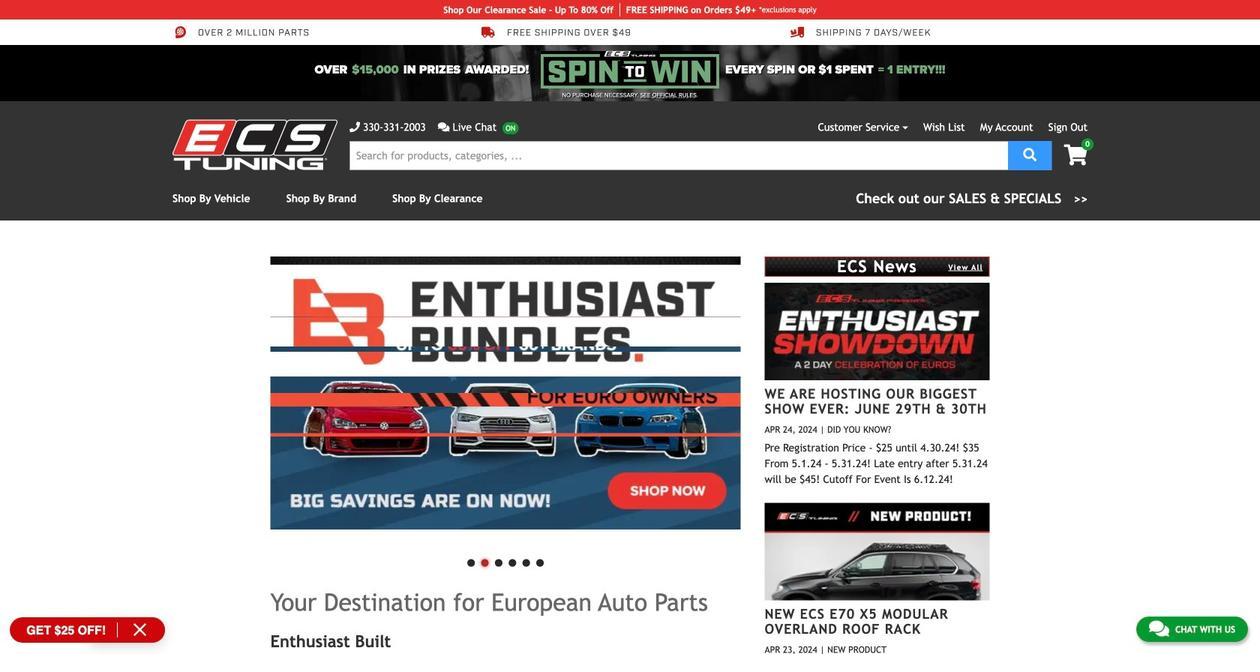 Task type: locate. For each thing, give the bounding box(es) containing it.
we are hosting our biggest show ever: june 29th & 30th image
[[765, 283, 990, 380]]

generic - memorial day sale image
[[271, 257, 741, 530]]

shopping cart image
[[1064, 144, 1088, 165]]



Task type: vqa. For each thing, say whether or not it's contained in the screenshot.
New - B8.5 ECS Carbon Fiber Steering Wheels image on the right
no



Task type: describe. For each thing, give the bounding box(es) containing it.
phone image
[[350, 122, 360, 132]]

comments image
[[438, 122, 450, 132]]

ecs tuning image
[[173, 120, 338, 170]]

new ecs e70 x5 modular overland roof rack image
[[765, 503, 990, 601]]

Search text field
[[350, 141, 1009, 170]]

generic - ecs enthusiast bundles image
[[271, 257, 741, 530]]

ecs tuning 'spin to win' contest logo image
[[541, 51, 720, 89]]

search image
[[1024, 148, 1037, 162]]



